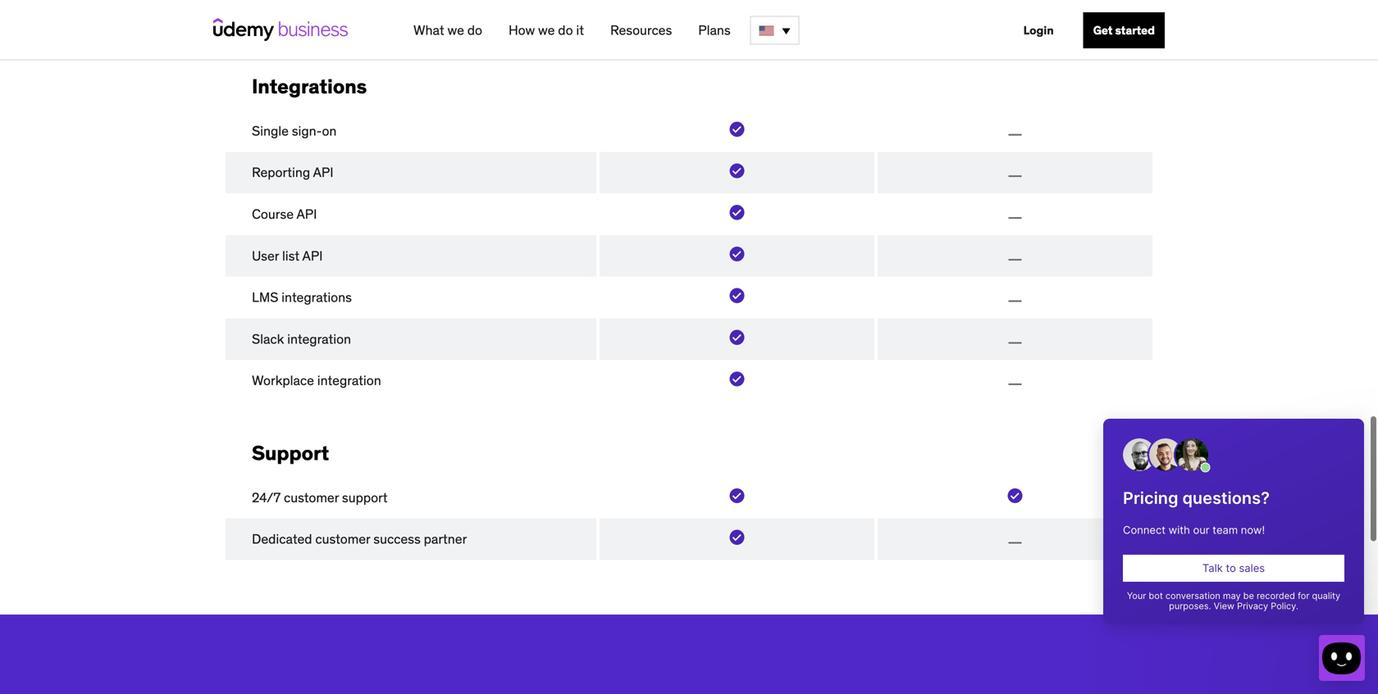 Task type: describe. For each thing, give the bounding box(es) containing it.
plans button
[[692, 16, 737, 45]]

slack
[[252, 331, 284, 348]]

we for what
[[447, 22, 464, 39]]

get
[[1093, 23, 1113, 38]]

slack integration
[[252, 331, 351, 348]]

do for how we do it
[[558, 22, 573, 39]]

resources button
[[604, 16, 679, 45]]

resources
[[610, 22, 672, 39]]

integration for slack integration
[[287, 331, 351, 348]]

course api
[[252, 206, 317, 223]]

menu navigation
[[400, 0, 1165, 61]]

partner
[[424, 531, 467, 548]]

add-
[[542, 0, 570, 7]]

integrations
[[282, 289, 352, 306]]

support
[[252, 441, 329, 466]]

customer for 24/7
[[284, 490, 339, 506]]

we for how
[[538, 22, 555, 39]]

started
[[1115, 23, 1155, 38]]

what we do button
[[407, 16, 489, 45]]

user
[[252, 248, 279, 264]]

support
[[342, 490, 388, 506]]

api for reporting api
[[313, 164, 333, 181]]

24/7 customer support
[[252, 490, 388, 506]]

reporting
[[252, 164, 310, 181]]

login
[[1023, 23, 1054, 38]]

on)
[[252, 7, 270, 24]]

how we do it
[[509, 22, 584, 39]]

udemy business image
[[213, 18, 348, 41]]

(requires
[[460, 0, 516, 7]]

get started link
[[1083, 12, 1165, 48]]

what we do
[[413, 22, 482, 39]]



Task type: locate. For each thing, give the bounding box(es) containing it.
integrations
[[252, 74, 367, 99]]

list
[[282, 248, 299, 264]]

1 horizontal spatial we
[[538, 22, 555, 39]]

lms
[[252, 289, 278, 306]]

single
[[252, 123, 289, 139]]

plans
[[698, 22, 731, 39]]

on
[[322, 123, 337, 139]]

integration down slack integration
[[317, 373, 381, 389]]

customer for dedicated
[[315, 531, 370, 548]]

integration
[[287, 331, 351, 348], [317, 373, 381, 389]]

(requires pro add- on)
[[252, 0, 570, 24]]

do down (requires on the left top of page
[[467, 22, 482, 39]]

we
[[447, 22, 464, 39], [538, 22, 555, 39]]

0 vertical spatial customer
[[284, 490, 339, 506]]

dedicated
[[252, 531, 312, 548]]

1 vertical spatial customer
[[315, 531, 370, 548]]

2 do from the left
[[558, 22, 573, 39]]

we right what
[[447, 22, 464, 39]]

api right list
[[302, 248, 323, 264]]

api for course api
[[297, 206, 317, 223]]

customer down support
[[315, 531, 370, 548]]

do left the it
[[558, 22, 573, 39]]

login button
[[1014, 12, 1064, 48]]

course
[[252, 206, 294, 223]]

we inside the what we do popup button
[[447, 22, 464, 39]]

0 horizontal spatial do
[[467, 22, 482, 39]]

0 vertical spatial integration
[[287, 331, 351, 348]]

customer right 24/7
[[284, 490, 339, 506]]

1 vertical spatial integration
[[317, 373, 381, 389]]

pro
[[519, 0, 539, 7]]

integration down integrations
[[287, 331, 351, 348]]

integration for workplace integration
[[317, 373, 381, 389]]

1 do from the left
[[467, 22, 482, 39]]

1 horizontal spatial do
[[558, 22, 573, 39]]

reporting api
[[252, 164, 333, 181]]

we inside the "how we do it" "dropdown button"
[[538, 22, 555, 39]]

sign-
[[292, 123, 322, 139]]

we right how
[[538, 22, 555, 39]]

customer
[[284, 490, 339, 506], [315, 531, 370, 548]]

2 vertical spatial api
[[302, 248, 323, 264]]

do inside the what we do popup button
[[467, 22, 482, 39]]

workplace
[[252, 373, 314, 389]]

single sign-on
[[252, 123, 337, 139]]

do for what we do
[[467, 22, 482, 39]]

api down on
[[313, 164, 333, 181]]

dedicated customer success partner
[[252, 531, 467, 548]]

0 vertical spatial api
[[313, 164, 333, 181]]

it
[[576, 22, 584, 39]]

api right course
[[297, 206, 317, 223]]

lms integrations
[[252, 289, 352, 306]]

workplace integration
[[252, 373, 381, 389]]

success
[[373, 531, 421, 548]]

0 horizontal spatial we
[[447, 22, 464, 39]]

do inside the "how we do it" "dropdown button"
[[558, 22, 573, 39]]

user list api
[[252, 248, 323, 264]]

api
[[313, 164, 333, 181], [297, 206, 317, 223], [302, 248, 323, 264]]

1 we from the left
[[447, 22, 464, 39]]

2 we from the left
[[538, 22, 555, 39]]

what
[[413, 22, 444, 39]]

do
[[467, 22, 482, 39], [558, 22, 573, 39]]

get started
[[1093, 23, 1155, 38]]

1 vertical spatial api
[[297, 206, 317, 223]]

24/7
[[252, 490, 281, 506]]

how
[[509, 22, 535, 39]]

how we do it button
[[502, 16, 591, 45]]



Task type: vqa. For each thing, say whether or not it's contained in the screenshot.
Do within the 'dropdown button'
yes



